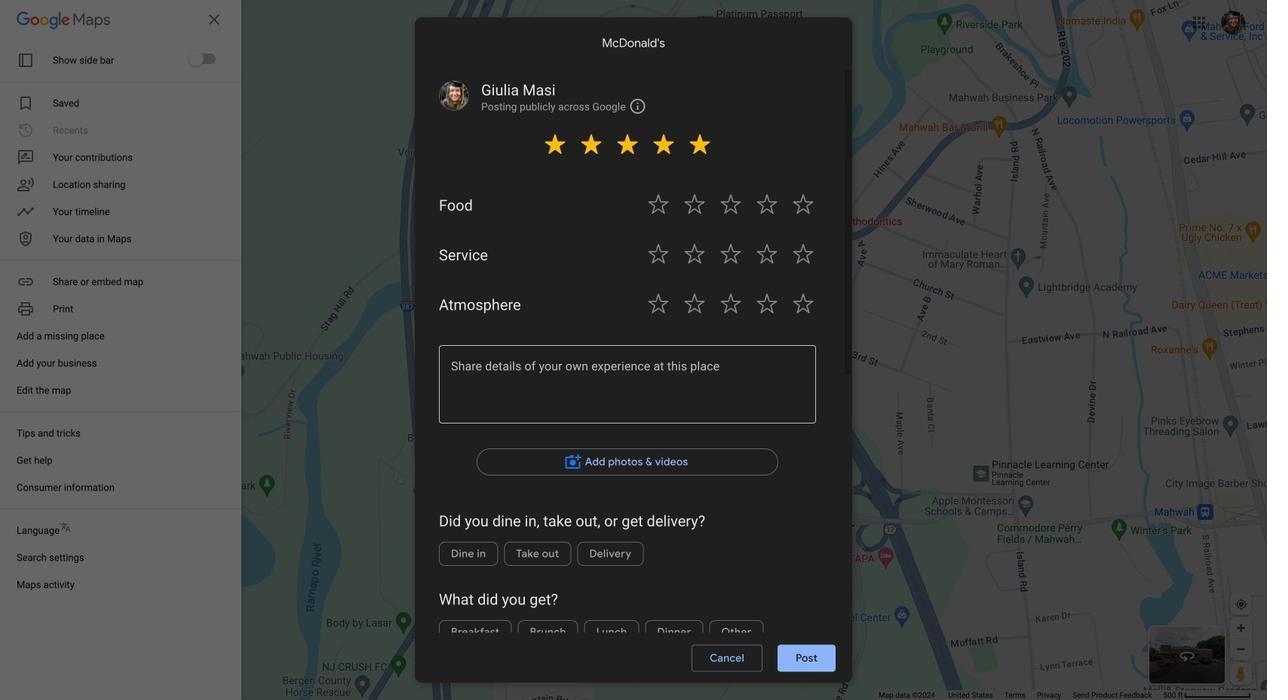 Task type: locate. For each thing, give the bounding box(es) containing it.
street view image
[[1178, 647, 1196, 665]]

settings menu
[[0, 0, 241, 701]]

google maps element
[[0, 0, 1267, 701]]

zoom in image
[[1236, 623, 1247, 634]]

google maps image
[[17, 8, 115, 32]]

show street view coverage image
[[1230, 663, 1252, 686]]



Task type: describe. For each thing, give the bounding box(es) containing it.
Show side bar checkbox
[[189, 51, 216, 66]]

expand side panel image
[[0, 342, 17, 359]]

zoom out image
[[1236, 644, 1247, 656]]

from your device image
[[1235, 598, 1248, 612]]

show side bar image
[[189, 51, 204, 66]]



Task type: vqa. For each thing, say whether or not it's contained in the screenshot.
footer containing Map data ©2023 Google
no



